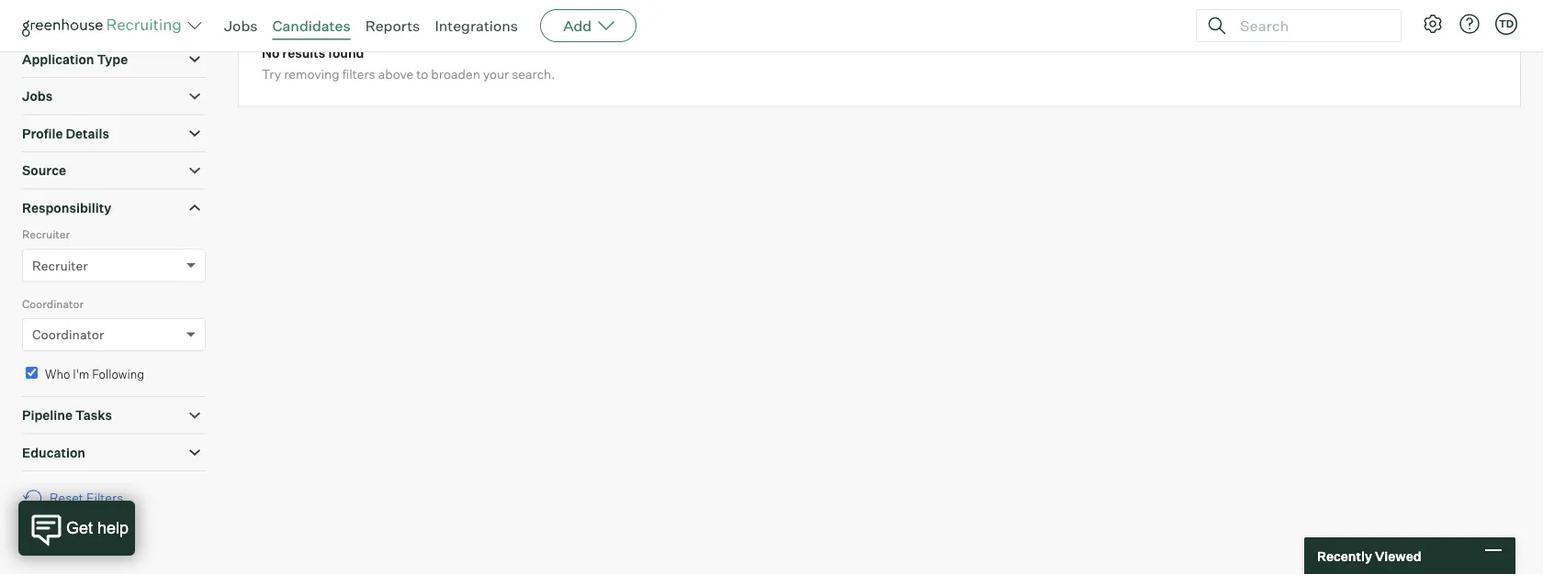 Task type: describe. For each thing, give the bounding box(es) containing it.
0 vertical spatial to
[[143, 3, 155, 19]]

last activity (new to old)
[[32, 3, 182, 19]]

add button
[[540, 9, 637, 42]]

coordinator element
[[22, 296, 206, 365]]

recently
[[1317, 549, 1372, 565]]

(new
[[110, 3, 140, 19]]

integrations link
[[435, 17, 518, 35]]

1 vertical spatial jobs
[[22, 89, 53, 105]]

reset filters button
[[22, 482, 132, 516]]

old)
[[158, 3, 182, 19]]

filters
[[342, 67, 375, 83]]

reset filters
[[50, 491, 123, 507]]

no
[[262, 46, 280, 62]]

last activity (new to old) option
[[32, 3, 182, 19]]

0 vertical spatial recruiter
[[22, 228, 70, 242]]

application
[[22, 52, 94, 68]]

td
[[1499, 17, 1514, 30]]

candidates
[[272, 17, 351, 35]]

recruiter element
[[22, 227, 206, 296]]

1 vertical spatial coordinator
[[32, 328, 104, 344]]

following
[[92, 368, 144, 383]]

responsibility
[[22, 200, 111, 216]]

tasks
[[75, 408, 112, 425]]

Search text field
[[1235, 12, 1384, 39]]

no results found try removing filters above to broaden your search.
[[262, 46, 555, 83]]

who i'm following
[[45, 368, 144, 383]]

viewed
[[1375, 549, 1421, 565]]



Task type: locate. For each thing, give the bounding box(es) containing it.
1 horizontal spatial to
[[416, 67, 428, 83]]

who
[[45, 368, 70, 383]]

candidates link
[[272, 17, 351, 35]]

your
[[483, 67, 509, 83]]

jobs
[[224, 17, 258, 35], [22, 89, 53, 105]]

last
[[32, 3, 59, 19]]

broaden
[[431, 67, 480, 83]]

integrations
[[435, 17, 518, 35]]

configure image
[[1422, 13, 1444, 35]]

greenhouse recruiting image
[[22, 15, 187, 37]]

1 vertical spatial recruiter
[[32, 258, 88, 274]]

1 vertical spatial to
[[416, 67, 428, 83]]

0 horizontal spatial to
[[143, 3, 155, 19]]

to
[[143, 3, 155, 19], [416, 67, 428, 83]]

found
[[328, 46, 364, 62]]

0 vertical spatial coordinator
[[22, 298, 84, 312]]

filters
[[86, 491, 123, 507]]

reports link
[[365, 17, 420, 35]]

coordinator
[[22, 298, 84, 312], [32, 328, 104, 344]]

recruiter
[[22, 228, 70, 242], [32, 258, 88, 274]]

0 horizontal spatial jobs
[[22, 89, 53, 105]]

jobs left the candidates link
[[224, 17, 258, 35]]

removing
[[284, 67, 339, 83]]

education
[[22, 446, 85, 462]]

details
[[66, 126, 109, 142]]

td button
[[1492, 9, 1521, 39]]

application type
[[22, 52, 128, 68]]

to right above
[[416, 67, 428, 83]]

i'm
[[73, 368, 89, 383]]

reset
[[50, 491, 83, 507]]

add
[[563, 17, 592, 35]]

recently viewed
[[1317, 549, 1421, 565]]

jobs up profile in the top left of the page
[[22, 89, 53, 105]]

activity
[[61, 3, 108, 19]]

search.
[[512, 67, 555, 83]]

pipeline tasks
[[22, 408, 112, 425]]

jobs link
[[224, 17, 258, 35]]

results
[[282, 46, 325, 62]]

source
[[22, 163, 66, 179]]

above
[[378, 67, 413, 83]]

to left old)
[[143, 3, 155, 19]]

1 horizontal spatial jobs
[[224, 17, 258, 35]]

Who I'm Following checkbox
[[26, 368, 38, 380]]

try
[[262, 67, 281, 83]]

to inside no results found try removing filters above to broaden your search.
[[416, 67, 428, 83]]

pipeline
[[22, 408, 73, 425]]

type
[[97, 52, 128, 68]]

profile
[[22, 126, 63, 142]]

td button
[[1495, 13, 1517, 35]]

0 vertical spatial jobs
[[224, 17, 258, 35]]

profile details
[[22, 126, 109, 142]]

reports
[[365, 17, 420, 35]]



Task type: vqa. For each thing, say whether or not it's contained in the screenshot.
'Integrations' link
yes



